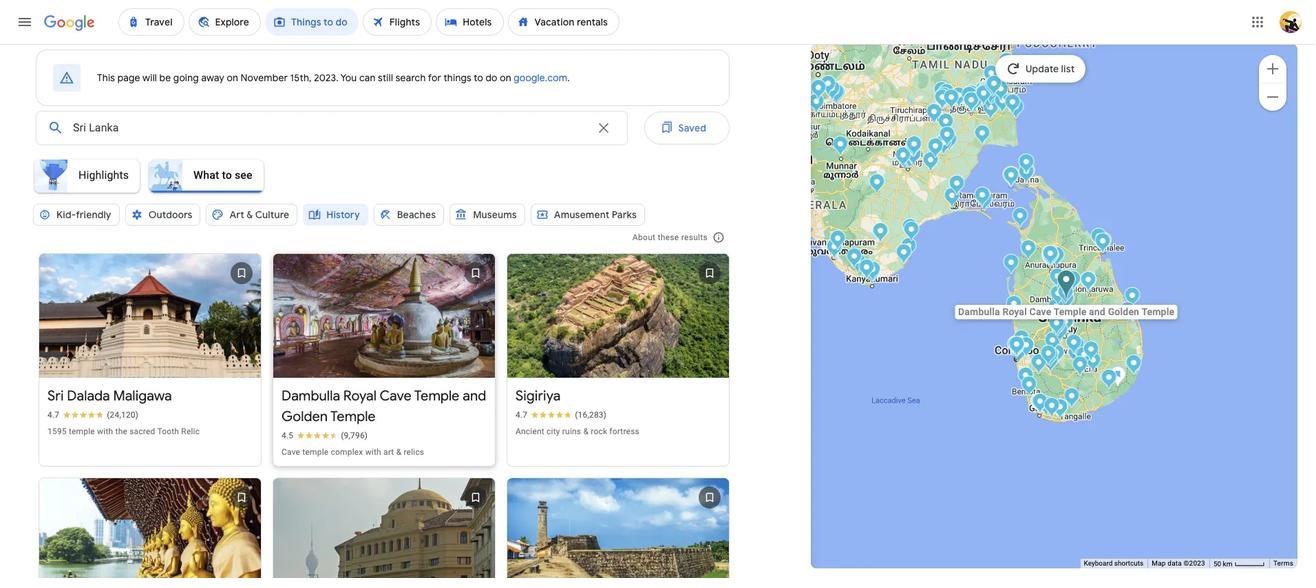 Task type: describe. For each thing, give the bounding box(es) containing it.
balana fort image
[[1049, 315, 1065, 337]]

mihintale image
[[1049, 247, 1065, 269]]

4.7 out of 5 stars from 16,283 reviews image
[[516, 410, 607, 421]]

matara fort image
[[1052, 399, 1068, 421]]

november
[[241, 72, 288, 84]]

rock
[[591, 427, 608, 437]]

historical mansion museum image
[[1032, 393, 1047, 416]]

golden
[[282, 409, 328, 426]]

rathnapura national museum image
[[1043, 352, 1058, 375]]

filters list containing highlights
[[25, 156, 730, 211]]

sri lanka air force museum image
[[1011, 343, 1027, 366]]

sacred
[[130, 427, 155, 437]]

sarangapani temple image
[[979, 81, 994, 103]]

15th,
[[290, 72, 312, 84]]

fort jaffna image
[[1019, 163, 1034, 186]]

na uyana aranya (monastery) image
[[1050, 285, 1066, 308]]

meenakshi amman temple image
[[900, 147, 916, 170]]

colombo port maritime museum image
[[1007, 336, 1023, 359]]

away
[[201, 72, 224, 84]]

basilica of our lady of good health image
[[1008, 98, 1024, 121]]

list
[[1062, 63, 1075, 75]]

1 horizontal spatial with
[[365, 448, 381, 458]]

& inside button
[[247, 209, 253, 221]]

galle harbor image
[[1032, 393, 1048, 416]]

outdoors
[[149, 209, 192, 221]]

saved
[[679, 122, 707, 134]]

culture
[[255, 209, 289, 221]]

mahatma gandhi mandapam image
[[864, 264, 880, 286]]

nallur kandaswamy temple image
[[1019, 163, 1035, 185]]

sigiriya image
[[1065, 271, 1081, 294]]

2 on from the left
[[500, 72, 511, 84]]

rameswaram tv tower image
[[974, 187, 990, 209]]

kuragala ancient buddhist monastery image
[[1072, 356, 1088, 379]]

vattakottai fort image
[[865, 261, 881, 284]]

for
[[428, 72, 441, 84]]

shri mariamman kovil punnainallur, thanjavur image
[[967, 92, 983, 114]]

keyboard
[[1084, 560, 1113, 568]]

50 km
[[1214, 560, 1235, 568]]

1 vertical spatial cave
[[282, 448, 300, 458]]

zoom out map image
[[1265, 88, 1282, 105]]

arulmigu mariamman temple samayapuram image
[[939, 83, 954, 106]]

arulmigu nellaiappar temple image
[[873, 222, 888, 245]]

(9,796)
[[341, 431, 368, 441]]

christian reformed church of sri lanka image
[[1009, 336, 1025, 359]]

thirunageswaram naganatha samy temple rahu image
[[982, 81, 998, 103]]

museums
[[473, 209, 517, 221]]

sri pada / adam's peak image
[[1049, 344, 1065, 367]]

chithannavasal/sitthanavasal/siddhanavasal rock-cut jain hill image
[[938, 113, 954, 136]]

seetha amman kovil image
[[1069, 336, 1085, 359]]

maha viharaya, anuradhapura image
[[1043, 247, 1058, 270]]

saskia fernando gallery image
[[1010, 337, 1025, 360]]

this page will be going away on november 15th, 2023. you can still search for things to do on google.com .
[[97, 72, 570, 84]]

filters form
[[25, 106, 730, 245]]

sri navaneetheswarar swami temple, sikkal image
[[1005, 94, 1021, 116]]

50 km button
[[1210, 559, 1270, 569]]

ambuluwawa tower image
[[1052, 322, 1068, 344]]

saved link
[[644, 112, 730, 145]]

arulmigu sri oppiliappan temple image
[[982, 81, 998, 103]]

city
[[547, 427, 560, 437]]

sree adi kesava perumal temple image
[[846, 248, 862, 271]]

1595
[[48, 427, 67, 437]]

terms
[[1274, 560, 1294, 568]]

beaches
[[397, 209, 436, 221]]

sri garbarakshambigai temple - thirukarukavur image
[[972, 87, 988, 109]]

perur patteeshwarar temple image
[[824, 80, 840, 103]]

colombo lotus tower image
[[1009, 337, 1025, 359]]

rassagala image
[[1120, 302, 1136, 324]]

velgam vehera buddhist temple | වෙල්ගම් වෙහෙර image
[[1091, 228, 1107, 251]]

4.7 for sri dalada maligawa
[[48, 411, 59, 420]]

update list button
[[996, 55, 1086, 83]]

jetavanaramaya image
[[1043, 247, 1059, 269]]

batticaloa dutch fort image
[[1125, 287, 1140, 310]]

royal
[[344, 388, 377, 405]]

uchi pillaiyar temple image
[[936, 89, 952, 112]]

sri thayumanavar temple image
[[936, 89, 952, 112]]

keyboard shortcuts button
[[1084, 559, 1144, 569]]

national museum galle image
[[1032, 393, 1047, 416]]

history
[[327, 209, 360, 221]]

google.com link
[[514, 72, 568, 84]]

dambulla royal cave temple and golden temple
[[282, 388, 486, 426]]

kid-friendly button
[[33, 198, 120, 231]]

highlights link
[[30, 160, 145, 193]]

art & culture
[[230, 209, 289, 221]]

what
[[194, 168, 219, 181]]

arulmigu thiyaagaraaja swaamy temple image
[[994, 92, 1010, 115]]

4.5 out of 5 stars from 9,796 reviews image
[[282, 431, 368, 442]]

thirumayam fort image
[[939, 126, 955, 149]]

lovamahapaya ලෝවාමහාපාය image
[[1043, 247, 1058, 270]]

dalada
[[67, 388, 110, 405]]

art & culture button
[[206, 198, 298, 231]]

0 vertical spatial with
[[97, 427, 113, 437]]

sri ranganatha swamy temple, srirangam (divya desam) image
[[936, 87, 952, 109]]

fortress
[[610, 427, 640, 437]]

still
[[378, 72, 393, 84]]

amusement
[[554, 209, 610, 221]]

kuda ravana ella (water fall) image
[[1083, 341, 1099, 364]]

taprobana image
[[1044, 397, 1060, 420]]

keerimalai naguleswaram kovil image
[[1019, 154, 1034, 176]]

ruwanweli maha seya image
[[1043, 247, 1058, 269]]

cave inside dambulla royal cave temple and golden temple
[[380, 388, 412, 405]]

clear image
[[595, 120, 612, 136]]

isurumuni royal temple image
[[1042, 248, 1058, 271]]

aa online nadi astrology in vaitheeswaran koil temple | a1 sri agasthiya mahasiva nadi jodhida nilayam vaitheeswaran koil image
[[1000, 65, 1016, 88]]

old royal palace image
[[1058, 313, 1074, 336]]

arulmigu eachanari vinayagar temple image
[[828, 83, 844, 106]]

japanese peace pagoda - rumassala image
[[1032, 394, 1048, 417]]

ruins
[[563, 427, 581, 437]]

dambulla
[[282, 388, 340, 405]]

art
[[384, 448, 394, 458]]

1 on from the left
[[227, 72, 238, 84]]

thanjavur maratha palace image
[[963, 92, 979, 114]]

thiruchendur murugan temple image
[[901, 238, 917, 260]]

map data ©2023
[[1152, 560, 1206, 568]]

sri
[[48, 388, 64, 405]]

pasupatheeswarar temple image
[[976, 85, 992, 107]]

thirukkoshtiyur sri arulmigu sowmiya narayana perumall temple image
[[928, 138, 943, 160]]

what to see
[[194, 168, 253, 181]]

.
[[568, 72, 570, 84]]

kid-friendly
[[56, 209, 111, 221]]

©2023
[[1184, 560, 1206, 568]]

what to see link
[[145, 160, 269, 193]]

and
[[463, 388, 486, 405]]

avukana buddha statue image
[[1049, 268, 1065, 291]]

relics
[[404, 448, 424, 458]]

friendly
[[76, 209, 111, 221]]

railway museum kadugannawa image
[[1050, 316, 1066, 339]]

tiruchirapalli rock fort image
[[936, 89, 952, 112]]

google.com
[[514, 72, 568, 84]]

see
[[235, 168, 253, 181]]

update
[[1026, 63, 1059, 75]]

thirumalai nayakkar palace image
[[900, 147, 916, 170]]

sri dalada maligawa
[[48, 388, 172, 405]]

map
[[1152, 560, 1166, 568]]

sree padmanabhaswamy temple image
[[826, 238, 842, 261]]

padmanabhapuram palace image
[[850, 253, 866, 275]]

(16,283)
[[575, 411, 607, 420]]

kid-
[[56, 209, 76, 221]]



Task type: vqa. For each thing, say whether or not it's contained in the screenshot.
third round from the top of the BEST DEPARTING FLIGHTS main content
no



Task type: locate. For each thing, give the bounding box(es) containing it.
koneswaram temple image
[[1096, 232, 1111, 255]]

going
[[173, 72, 199, 84]]

(24,120)
[[107, 411, 139, 420]]

0 horizontal spatial with
[[97, 427, 113, 437]]

maritime and naval history museum image
[[1095, 233, 1111, 255]]

බටදොඹලෙන image
[[1043, 346, 1058, 369]]

shri kailasanathar temple - chandran temple image
[[963, 85, 979, 107]]

shortcuts
[[1115, 560, 1144, 568]]

the
[[115, 427, 127, 437]]

brihadeeswara temple image
[[963, 92, 979, 115]]

keyboard shortcuts
[[1084, 560, 1144, 568]]

4.5
[[282, 431, 294, 441]]

50
[[1214, 560, 1222, 568]]

to inside list item
[[222, 168, 232, 181]]

martin wickramasinghe folk museum image
[[1038, 396, 1054, 419]]

0 horizontal spatial on
[[227, 72, 238, 84]]

cave
[[380, 388, 412, 405], [282, 448, 300, 458]]

amusement parks button
[[531, 198, 645, 231]]

nachiyar koil image
[[983, 83, 999, 106]]

complex
[[331, 448, 363, 458]]

sri agneeswarar temple image
[[986, 75, 1002, 98]]

page
[[118, 72, 140, 84]]

ancient
[[516, 427, 545, 437]]

velliangiri hills image
[[811, 79, 826, 102]]

temple down "4.7 out of 5 stars from 24,120 reviews" image
[[69, 427, 95, 437]]

sri natha devalaya - ශ්‍රී නාථ දේවාලය image
[[1058, 313, 1074, 336]]

poondi madha basilica image
[[951, 87, 967, 109]]

0 horizontal spatial &
[[247, 209, 253, 221]]

filters list containing kid-friendly
[[30, 198, 730, 245]]

do
[[486, 72, 498, 84]]

data
[[1168, 560, 1182, 568]]

karpaga vinayagar temple image
[[934, 134, 950, 157]]

shri koodal azhagar temple image
[[899, 147, 915, 170]]

this
[[97, 72, 115, 84]]

gangarama temple image
[[1009, 337, 1025, 360]]

what to see list item
[[145, 156, 269, 197]]

samanar jain hills, keelakuyilkudi image
[[895, 147, 911, 169]]

kothandaramar temple image
[[976, 191, 992, 213]]

0 vertical spatial temple
[[69, 427, 95, 437]]

1 horizontal spatial to
[[474, 72, 483, 84]]

belilena cave image
[[1045, 332, 1061, 355]]

list containing sri dalada maligawa
[[33, 233, 735, 578]]

2 horizontal spatial &
[[584, 427, 589, 437]]

km
[[1223, 560, 1233, 568]]

save sri dalada maligawa to collection image
[[225, 257, 258, 290]]

nagadeepa ancient temple image
[[1003, 167, 1019, 189]]

temple for sri dalada maligawa
[[69, 427, 95, 437]]

results
[[682, 233, 708, 242]]

mottai gopura vasal athi kumbeshvarar temple image
[[979, 81, 994, 103]]

suriyanar koil temple- suriyan temple - sun temple image
[[985, 76, 1001, 99]]

to left do
[[474, 72, 483, 84]]

amusement parks
[[554, 209, 637, 221]]

2 4.7 from the left
[[516, 411, 528, 420]]

update list
[[1026, 63, 1075, 75]]

shri badrakali amman hindu temple image
[[1095, 233, 1111, 255]]

sri lankathilake rajamaha viharaya image
[[1053, 317, 1069, 340]]

museums button
[[450, 198, 525, 231]]

fort frederick image
[[1096, 232, 1111, 255]]

sri gnanambiga sametha sri thenupureeswarar thirukovil image
[[976, 83, 992, 106]]

terms link
[[1274, 560, 1294, 568]]

temple
[[69, 427, 95, 437], [303, 448, 329, 458]]

1 horizontal spatial temple
[[414, 388, 460, 405]]

these
[[658, 233, 679, 242]]

will
[[143, 72, 157, 84]]

0 horizontal spatial 4.7
[[48, 411, 59, 420]]

you
[[341, 72, 357, 84]]

4.7
[[48, 411, 59, 420], [516, 411, 528, 420]]

1 vertical spatial with
[[365, 448, 381, 458]]

with
[[97, 427, 113, 437], [365, 448, 381, 458]]

main menu image
[[17, 14, 33, 30]]

tooth
[[157, 427, 179, 437]]

Search for destinations, sights and more text field
[[72, 112, 587, 145]]

history button
[[303, 198, 368, 231]]

sri pundarikaksha perumal temple, thiruvellarai (6th divyadesam) image
[[934, 81, 950, 104]]

cave temple complex with art & relics
[[282, 448, 424, 458]]

sivagangai palace image
[[923, 152, 939, 174]]

list
[[33, 233, 735, 578]]

1 vertical spatial &
[[584, 427, 589, 437]]

about these results image
[[702, 221, 735, 254]]

on
[[227, 72, 238, 84], [500, 72, 511, 84]]

with left art on the left of the page
[[365, 448, 381, 458]]

vandiyur mariamman teppakulam image
[[901, 147, 917, 170]]

0 vertical spatial to
[[474, 72, 483, 84]]

1595 temple with the sacred tooth relic
[[48, 427, 200, 437]]

4.7 inside "4.7 out of 5 stars from 24,120 reviews" image
[[48, 411, 59, 420]]

mulgirigala raja maha viharaya image
[[1064, 388, 1080, 410]]

embekka dewalaya image
[[1053, 318, 1069, 341]]

with left the
[[97, 427, 113, 437]]

maligawa
[[113, 388, 172, 405]]

sri dalada maligawa image
[[1058, 313, 1074, 336]]

attukal bhagavathy temple image
[[827, 239, 843, 262]]

1 horizontal spatial temple
[[303, 448, 329, 458]]

temple down the 4.5 out of 5 stars from 9,796 reviews image
[[303, 448, 329, 458]]

ibbankatuwa megalithic tombs image
[[1057, 279, 1073, 302]]

on right do
[[500, 72, 511, 84]]

1 vertical spatial temple
[[331, 409, 376, 426]]

search
[[396, 72, 426, 84]]

v. o. chidambaranar port trust image
[[903, 221, 919, 244]]

ancient city ruins & rock fortress
[[516, 427, 640, 437]]

0 vertical spatial temple
[[414, 388, 460, 405]]

thuparama vihara image
[[1043, 247, 1058, 269]]

tewatta church - basilica of our lady of lanka, ragama image
[[1014, 330, 1030, 353]]

kelaniya raja maha viharaya image
[[1012, 335, 1028, 358]]

zoom in map image
[[1265, 60, 1282, 77]]

twin ponds (කුට්ටම් පොකුණ) image
[[1043, 245, 1058, 268]]

& right art
[[247, 209, 253, 221]]

about these results
[[633, 233, 708, 242]]

1 4.7 from the left
[[48, 411, 59, 420]]

4.7 for sigiriya
[[516, 411, 528, 420]]

sri munnessarama devalaya image
[[1006, 295, 1022, 318]]

sri muththumari amman kovil - matale, image
[[1057, 302, 1073, 324]]

international buddhist museum image
[[1058, 313, 1074, 336]]

1 horizontal spatial &
[[396, 448, 402, 458]]

1 horizontal spatial cave
[[380, 388, 412, 405]]

&
[[247, 209, 253, 221], [584, 427, 589, 437], [396, 448, 402, 458]]

save sigiriya to collection image
[[693, 257, 726, 290]]

outdoors button
[[125, 198, 201, 231]]

rock temple (gal vihara) image
[[1080, 271, 1096, 294]]

0 vertical spatial &
[[247, 209, 253, 221]]

be
[[159, 72, 171, 84]]

basilica of our lady of snows image
[[902, 218, 918, 241]]

palakkad fort image
[[808, 93, 824, 116]]

on right away
[[227, 72, 238, 84]]

temple left and
[[414, 388, 460, 405]]

0 vertical spatial cave
[[380, 388, 412, 405]]

pidurangala royal cave temple image
[[1065, 271, 1081, 293]]

ridi viharaya රිදි විහාරය image
[[1048, 298, 1064, 321]]

menikdena archeological reserve and arboretum | මැණික්දෙන පුරාවිද්‍යා රක්ෂිතය සහ වෘක්ෂෝද්‍යානය image
[[1058, 284, 1074, 306]]

saraswathi mahal library image
[[963, 92, 979, 114]]

beira lake image
[[1009, 337, 1025, 359]]

2023.
[[314, 72, 339, 84]]

to left the see
[[222, 168, 232, 181]]

temple up (9,796)
[[331, 409, 376, 426]]

arulmigu kulasai mutharamman temple - kulasekharapatnam, thoothukudi, tamilnadu image
[[896, 244, 912, 267]]

khan clock tower image
[[1008, 336, 1024, 359]]

sigiriya
[[516, 388, 561, 405]]

0 horizontal spatial temple
[[69, 427, 95, 437]]

1 horizontal spatial on
[[500, 72, 511, 84]]

vivekananda rock memorial image
[[864, 264, 880, 286]]

save colombo lotus tower to collection image
[[459, 482, 492, 515]]

cave down 4.5
[[282, 448, 300, 458]]

2 vertical spatial &
[[396, 448, 402, 458]]

navagraha temple image
[[949, 175, 965, 198]]

arulmigu yoga narasinga perumal thiru kovil image
[[904, 144, 920, 167]]

highlights
[[79, 168, 129, 181]]

arulmigu dhandayuthapani swamy temple image
[[830, 84, 846, 107]]

filters list inside form
[[30, 198, 730, 245]]

degalldoruwa raja maha viharaya image
[[1059, 313, 1075, 335]]

gandhi memorial museum image
[[901, 147, 917, 169]]

& left rock at left
[[584, 427, 589, 437]]

1 horizontal spatial 4.7
[[516, 411, 528, 420]]

kande vihara temple image
[[1018, 367, 1034, 390]]

arulmigu abathsagayeswarar temple image
[[981, 89, 996, 112]]

vatadage image
[[1080, 272, 1096, 295]]

ruhunu maha kataragama dewalaya image
[[1101, 369, 1117, 392]]

1 vertical spatial temple
[[303, 448, 329, 458]]

nainativu image
[[1003, 167, 1019, 189]]

sri mahalingaswami kovil image
[[983, 79, 999, 101]]

parks
[[612, 209, 637, 221]]

anuradhapura moonstone |සඳකඩ පහන image
[[1042, 245, 1058, 268]]

4.7 up ancient
[[516, 411, 528, 420]]

thirumohoor shri kalameghaperumal temple image
[[906, 145, 921, 168]]

relic
[[181, 427, 200, 437]]

galle dutch fort image
[[1031, 393, 1047, 416]]

art
[[230, 209, 244, 221]]

4.7 inside 4.7 out of 5 stars from 16,283 reviews image
[[516, 411, 528, 420]]

1 vertical spatial to
[[222, 168, 232, 181]]

filters list
[[25, 156, 730, 211], [30, 198, 730, 245]]

marudhamalai arulmigu subramanya swami temple image
[[820, 75, 836, 98]]

ceylon tea museum image
[[1057, 315, 1073, 338]]

cave right royal
[[380, 388, 412, 405]]

things
[[444, 72, 472, 84]]

4.7 up 1595 on the left of page
[[48, 411, 59, 420]]

beaches button
[[374, 198, 444, 231]]

nalanda gedige (central point of sri lanka) image
[[1058, 290, 1074, 313]]

save dambulla royal cave temple and golden temple to collection image
[[459, 257, 492, 290]]

kandy clock tower image
[[1058, 313, 1074, 336]]

yanai malai ancient jain hills image
[[904, 144, 920, 167]]

about
[[633, 233, 656, 242]]

buduruwagala raja maha viharaya image
[[1085, 352, 1101, 375]]

temple for dambulla royal cave temple and golden temple
[[303, 448, 329, 458]]

0 horizontal spatial cave
[[282, 448, 300, 458]]

vekkaliyamman temple image
[[934, 89, 950, 112]]

& right art on the left of the page
[[396, 448, 402, 458]]

can
[[359, 72, 376, 84]]

0 horizontal spatial to
[[222, 168, 232, 181]]

dambulla royal cave temple and golden temple image
[[1057, 270, 1076, 301]]

rajagopalaswamy temple image
[[983, 99, 999, 122]]

0 horizontal spatial temple
[[331, 409, 376, 426]]

temple
[[414, 388, 460, 405], [331, 409, 376, 426]]

map region
[[771, 0, 1300, 578]]

thillai natarajar temple, chidambaram image
[[999, 52, 1014, 75]]



